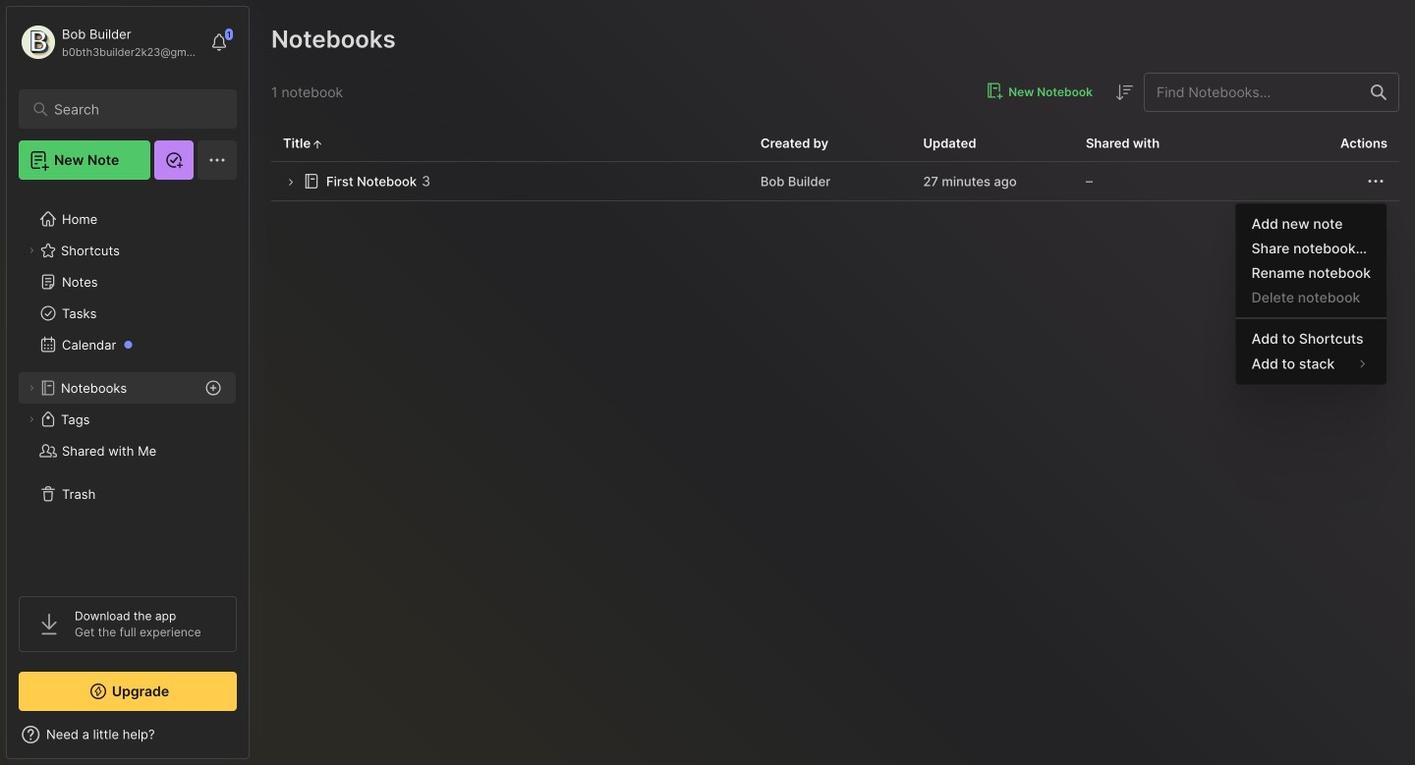 Task type: describe. For each thing, give the bounding box(es) containing it.
dropdown list menu
[[1237, 212, 1387, 377]]

tree inside main element
[[7, 192, 249, 579]]

more actions image
[[1365, 170, 1388, 193]]

expand notebooks image
[[26, 382, 37, 394]]



Task type: locate. For each thing, give the bounding box(es) containing it.
main element
[[0, 0, 256, 766]]

sort options image
[[1113, 81, 1137, 104]]

Sort field
[[1113, 81, 1137, 104]]

WHAT'S NEW field
[[7, 720, 249, 751]]

None search field
[[54, 97, 211, 121]]

Account field
[[19, 23, 201, 62]]

Find Notebooks… text field
[[1145, 76, 1360, 109]]

tree
[[7, 192, 249, 579]]

More actions field
[[1365, 170, 1388, 193]]

none search field inside main element
[[54, 97, 211, 121]]

row
[[271, 162, 1400, 202]]

Search text field
[[54, 100, 211, 119]]

arrow image
[[283, 175, 298, 190]]

expand tags image
[[26, 414, 37, 426]]

click to collapse image
[[248, 730, 263, 753]]



Task type: vqa. For each thing, say whether or not it's contained in the screenshot.
Search text box at top
yes



